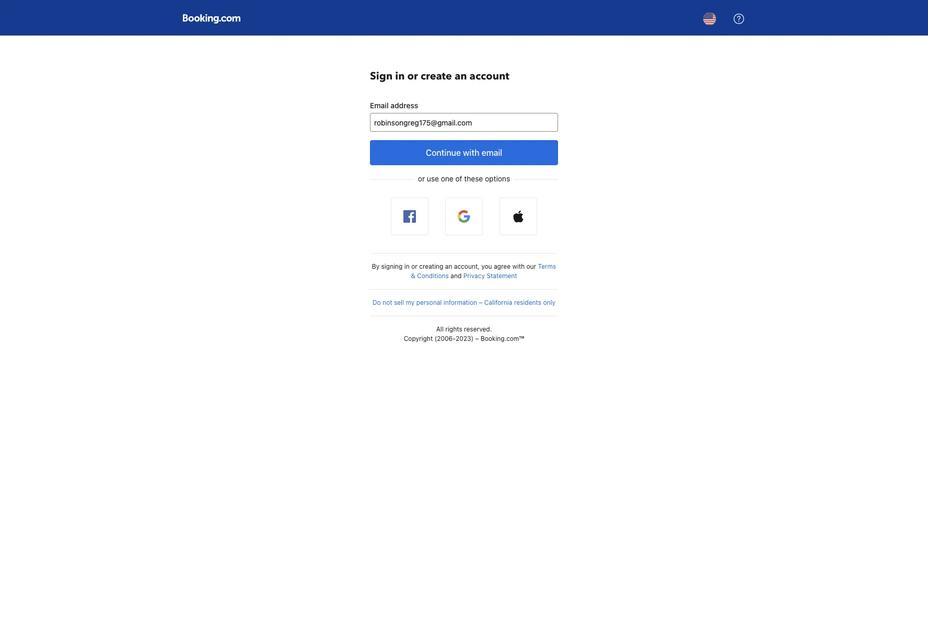 Task type: describe. For each thing, give the bounding box(es) containing it.
of
[[456, 174, 463, 183]]

1 vertical spatial in
[[405, 263, 410, 270]]

sign
[[370, 69, 393, 83]]

account
[[470, 69, 510, 83]]

privacy statement link
[[464, 272, 518, 280]]

all rights reserved . copyright (2006-2023) – booking.com™
[[404, 325, 525, 343]]

personal
[[417, 299, 442, 306]]

terms & conditions link
[[411, 263, 557, 280]]

.
[[490, 325, 492, 333]]

terms
[[538, 263, 557, 270]]

0 vertical spatial in
[[395, 69, 405, 83]]

(2006-
[[435, 335, 456, 343]]

sign in or create an account
[[370, 69, 510, 83]]

&
[[411, 272, 416, 280]]

2 vertical spatial or
[[412, 263, 418, 270]]

one
[[441, 174, 454, 183]]

privacy
[[464, 272, 485, 280]]

use
[[427, 174, 439, 183]]

you
[[482, 263, 492, 270]]

these
[[465, 174, 483, 183]]

statement
[[487, 272, 518, 280]]

terms & conditions
[[411, 263, 557, 280]]

options
[[485, 174, 510, 183]]

only
[[544, 299, 556, 306]]

email
[[370, 101, 389, 110]]

reserved
[[464, 325, 490, 333]]

continue
[[426, 148, 461, 157]]

1 horizontal spatial an
[[455, 69, 467, 83]]

california
[[485, 299, 513, 306]]

continue with email
[[426, 148, 503, 157]]

by
[[372, 263, 380, 270]]

residents
[[514, 299, 542, 306]]



Task type: vqa. For each thing, say whether or not it's contained in the screenshot.
'.'
yes



Task type: locate. For each thing, give the bounding box(es) containing it.
sell
[[394, 299, 404, 306]]

creating
[[419, 263, 444, 270]]

an right create
[[455, 69, 467, 83]]

booking.com™
[[481, 335, 525, 343]]

not
[[383, 299, 393, 306]]

1 horizontal spatial with
[[513, 263, 525, 270]]

email
[[482, 148, 503, 157]]

0 vertical spatial or
[[408, 69, 418, 83]]

conditions
[[417, 272, 449, 280]]

or up "&"
[[412, 263, 418, 270]]

Email address email field
[[370, 113, 559, 132]]

and
[[451, 272, 462, 280]]

with left our
[[513, 263, 525, 270]]

all
[[437, 325, 444, 333]]

– inside all rights reserved . copyright (2006-2023) – booking.com™
[[476, 335, 479, 343]]

account,
[[454, 263, 480, 270]]

do
[[373, 299, 381, 306]]

do not sell my personal information – california residents only
[[373, 299, 556, 306]]

0 horizontal spatial with
[[463, 148, 480, 157]]

or left create
[[408, 69, 418, 83]]

0 vertical spatial an
[[455, 69, 467, 83]]

do not sell my personal information – california residents only link
[[373, 299, 556, 306]]

by signing in or creating an account, you agree with our
[[372, 263, 538, 270]]

1 vertical spatial an
[[445, 263, 453, 270]]

0 horizontal spatial an
[[445, 263, 453, 270]]

1 vertical spatial with
[[513, 263, 525, 270]]

my
[[406, 299, 415, 306]]

0 vertical spatial –
[[479, 299, 483, 306]]

email address
[[370, 101, 418, 110]]

– down reserved
[[476, 335, 479, 343]]

in
[[395, 69, 405, 83], [405, 263, 410, 270]]

1 vertical spatial or
[[418, 174, 425, 183]]

information
[[444, 299, 477, 306]]

0 vertical spatial with
[[463, 148, 480, 157]]

or
[[408, 69, 418, 83], [418, 174, 425, 183], [412, 263, 418, 270]]

continue with email button
[[370, 140, 559, 165]]

or left use at top
[[418, 174, 425, 183]]

agree
[[494, 263, 511, 270]]

address
[[391, 101, 418, 110]]

an
[[455, 69, 467, 83], [445, 263, 453, 270]]

in right sign
[[395, 69, 405, 83]]

create
[[421, 69, 452, 83]]

in right signing
[[405, 263, 410, 270]]

–
[[479, 299, 483, 306], [476, 335, 479, 343]]

– left california
[[479, 299, 483, 306]]

and privacy statement
[[449, 272, 518, 280]]

signing
[[382, 263, 403, 270]]

with
[[463, 148, 480, 157], [513, 263, 525, 270]]

with left email
[[463, 148, 480, 157]]

an up and
[[445, 263, 453, 270]]

1 vertical spatial –
[[476, 335, 479, 343]]

rights
[[446, 325, 463, 333]]

our
[[527, 263, 537, 270]]

or use one of these options
[[418, 174, 510, 183]]

with inside button
[[463, 148, 480, 157]]

2023)
[[456, 335, 474, 343]]

copyright
[[404, 335, 433, 343]]



